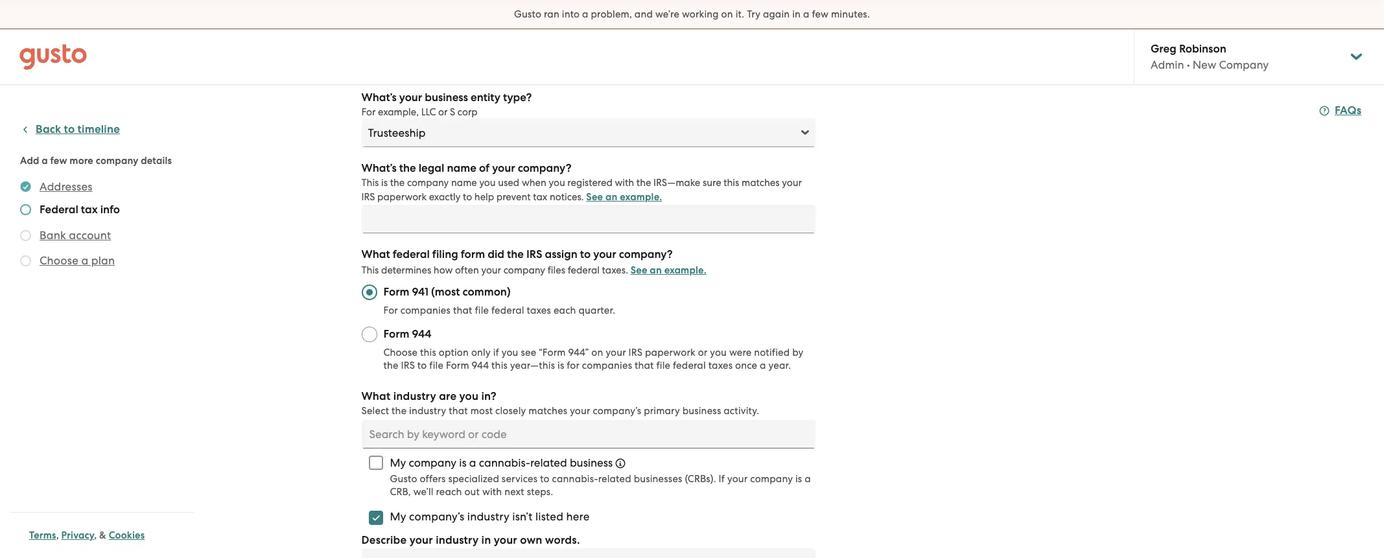 Task type: vqa. For each thing, say whether or not it's contained in the screenshot.
let's go
no



Task type: describe. For each thing, give the bounding box(es) containing it.
that inside form 944 choose this option only if you see "form 944" on your irs paperwork or you were notified by the irs to file form 944 this year—this is for companies that file federal taxes once a year.
[[635, 360, 654, 372]]

0 vertical spatial cannabis-
[[479, 457, 530, 470]]

type?
[[503, 91, 532, 104]]

back to timeline button
[[20, 122, 120, 137]]

for inside form 941 (most common) for companies that file federal taxes each quarter.
[[384, 305, 398, 316]]

&
[[99, 530, 106, 542]]

•
[[1187, 58, 1191, 71]]

and
[[635, 8, 653, 20]]

prevent
[[497, 191, 531, 203]]

again
[[763, 8, 790, 20]]

describe
[[362, 534, 407, 547]]

only
[[471, 347, 491, 359]]

federal inside form 941 (most common) for companies that file federal taxes each quarter.
[[492, 305, 525, 316]]

0 horizontal spatial file
[[430, 360, 444, 372]]

industry down my company's industry isn't listed here
[[436, 534, 479, 547]]

crb,
[[390, 486, 411, 498]]

you up notices.
[[549, 177, 565, 189]]

this is the company name you used when you registered with the irs—make sure this matches your irs paperwork exactly to help prevent tax notices.
[[362, 177, 802, 203]]

an inside what federal filing form did the irs assign to your company? this determines how often your company files federal taxes. see an example.
[[650, 265, 662, 276]]

your inside gusto offers specialized services to cannabis-related businesses (crbs). if your company is a crb, we'll reach out with next steps.
[[728, 473, 748, 485]]

gusto offers specialized services to cannabis-related businesses (crbs). if your company is a crb, we'll reach out with next steps.
[[390, 473, 811, 498]]

companies inside form 944 choose this option only if you see "form 944" on your irs paperwork or you were notified by the irs to file form 944 this year—this is for companies that file federal taxes once a year.
[[582, 360, 632, 372]]

it.
[[736, 8, 745, 20]]

or inside form 944 choose this option only if you see "form 944" on your irs paperwork or you were notified by the irs to file form 944 this year—this is for companies that file federal taxes once a year.
[[698, 347, 708, 359]]

for
[[567, 360, 580, 372]]

gusto for gusto ran into a problem, and we're working on it. try again in a few minutes.
[[514, 8, 542, 20]]

2 vertical spatial business
[[570, 457, 613, 470]]

when
[[522, 177, 547, 189]]

gusto for gusto offers specialized services to cannabis-related businesses (crbs). if your company is a crb, we'll reach out with next steps.
[[390, 473, 417, 485]]

select
[[362, 405, 389, 417]]

federal right files
[[568, 265, 600, 276]]

company inside what federal filing form did the irs assign to your company? this determines how often your company files federal taxes. see an example.
[[504, 265, 545, 276]]

form for form 941 (most common)
[[384, 285, 410, 299]]

form 941 (most common) for companies that file federal taxes each quarter.
[[384, 285, 616, 316]]

gusto ran into a problem, and we're working on it. try again in a few minutes.
[[514, 8, 870, 20]]

exactly
[[429, 191, 461, 203]]

name inside this is the company name you used when you registered with the irs—make sure this matches your irs paperwork exactly to help prevent tax notices.
[[451, 177, 477, 189]]

1 horizontal spatial 944
[[472, 360, 489, 372]]

see
[[521, 347, 537, 359]]

company
[[1220, 58, 1269, 71]]

my company's industry isn't listed here
[[390, 511, 590, 523]]

you up help at top
[[480, 177, 496, 189]]

1 horizontal spatial in
[[793, 8, 801, 20]]

registered
[[568, 177, 613, 189]]

closely
[[496, 405, 526, 417]]

account
[[69, 229, 111, 242]]

tax inside list
[[81, 203, 98, 217]]

circle check image
[[20, 179, 31, 195]]

form
[[461, 248, 485, 261]]

check image
[[20, 204, 31, 215]]

check image for choose
[[20, 256, 31, 267]]

try
[[747, 8, 761, 20]]

related inside gusto offers specialized services to cannabis-related businesses (crbs). if your company is a crb, we'll reach out with next steps.
[[598, 473, 632, 485]]

faqs button
[[1320, 103, 1362, 119]]

most
[[471, 405, 493, 417]]

What's the legal name of your company? text field
[[362, 205, 816, 233]]

steps.
[[527, 486, 554, 498]]

business inside what industry are you in? select the industry that most closely matches your company's primary business activity.
[[683, 405, 721, 417]]

0 vertical spatial name
[[447, 161, 477, 175]]

were
[[730, 347, 752, 359]]

add a few more company details
[[20, 155, 172, 167]]

my for my company is a cannabis-related business
[[390, 457, 406, 470]]

sure
[[703, 177, 722, 189]]

paperwork inside this is the company name you used when you registered with the irs—make sure this matches your irs paperwork exactly to help prevent tax notices.
[[377, 191, 427, 203]]

back to timeline
[[36, 123, 120, 136]]

example. inside what federal filing form did the irs assign to your company? this determines how often your company files federal taxes. see an example.
[[665, 265, 707, 276]]

is inside form 944 choose this option only if you see "form 944" on your irs paperwork or you were notified by the irs to file form 944 this year—this is for companies that file federal taxes once a year.
[[558, 360, 564, 372]]

check image for bank
[[20, 230, 31, 241]]

federal
[[40, 203, 78, 217]]

0 horizontal spatial in
[[482, 534, 491, 547]]

that inside form 941 (most common) for companies that file federal taxes each quarter.
[[453, 305, 473, 316]]

details
[[141, 155, 172, 167]]

addresses button
[[40, 179, 93, 195]]

add
[[20, 155, 39, 167]]

each
[[554, 305, 576, 316]]

minutes.
[[831, 8, 870, 20]]

how
[[434, 265, 453, 276]]

of
[[479, 161, 490, 175]]

what for what industry are you in?
[[362, 390, 391, 403]]

federal tax info list
[[20, 179, 189, 271]]

terms
[[29, 530, 56, 542]]

tax inside this is the company name you used when you registered with the irs—make sure this matches your irs paperwork exactly to help prevent tax notices.
[[533, 191, 548, 203]]

back
[[36, 123, 61, 136]]

assign
[[545, 248, 578, 261]]

is inside this is the company name you used when you registered with the irs—make sure this matches your irs paperwork exactly to help prevent tax notices.
[[381, 177, 388, 189]]

specialized
[[448, 473, 499, 485]]

(crbs).
[[685, 473, 717, 485]]

what industry are you in? select the industry that most closely matches your company's primary business activity.
[[362, 390, 760, 417]]

privacy link
[[61, 530, 94, 542]]

bank account button
[[40, 228, 111, 243]]

company inside gusto offers specialized services to cannabis-related businesses (crbs). if your company is a crb, we'll reach out with next steps.
[[751, 473, 793, 485]]

addresses
[[40, 180, 93, 193]]

reach
[[436, 486, 462, 498]]

business inside what's your business entity type? for example, llc or s corp
[[425, 91, 468, 104]]

irs—make
[[654, 177, 701, 189]]

0 vertical spatial on
[[722, 8, 733, 20]]

greg
[[1151, 42, 1177, 56]]

company inside this is the company name you used when you registered with the irs—make sure this matches your irs paperwork exactly to help prevent tax notices.
[[407, 177, 449, 189]]

company right more
[[96, 155, 138, 167]]

activity.
[[724, 405, 760, 417]]

info
[[100, 203, 120, 217]]

admin
[[1151, 58, 1185, 71]]

plan
[[91, 254, 115, 267]]

taxes inside form 944 choose this option only if you see "form 944" on your irs paperwork or you were notified by the irs to file form 944 this year—this is for companies that file federal taxes once a year.
[[709, 360, 733, 372]]

company up the offers
[[409, 457, 457, 470]]

primary
[[644, 405, 680, 417]]

with inside gusto offers specialized services to cannabis-related businesses (crbs). if your company is a crb, we'll reach out with next steps.
[[482, 486, 502, 498]]

example. inside popup button
[[620, 191, 662, 203]]

0 vertical spatial company?
[[518, 161, 572, 175]]

bank account
[[40, 229, 111, 242]]

here
[[567, 511, 590, 523]]

my company is a cannabis-related business
[[390, 457, 613, 470]]

services
[[502, 473, 538, 485]]

did
[[488, 248, 505, 261]]

"form
[[539, 347, 566, 359]]

1 vertical spatial few
[[50, 155, 67, 167]]

what's your business entity type? for example, llc or s corp
[[362, 91, 532, 118]]

your inside what's your business entity type? for example, llc or s corp
[[399, 91, 422, 104]]

year—this
[[510, 360, 555, 372]]

by
[[793, 347, 804, 359]]

0 horizontal spatial this
[[420, 347, 436, 359]]

new
[[1193, 58, 1217, 71]]

own
[[520, 534, 543, 547]]

help
[[475, 191, 494, 203]]

problem,
[[591, 8, 632, 20]]



Task type: locate. For each thing, give the bounding box(es) containing it.
1 horizontal spatial with
[[615, 177, 634, 189]]

2 my from the top
[[390, 511, 406, 523]]

words.
[[545, 534, 580, 547]]

the
[[399, 161, 416, 175], [390, 177, 405, 189], [637, 177, 651, 189], [507, 248, 524, 261], [384, 360, 399, 372], [392, 405, 407, 417]]

to inside this is the company name you used when you registered with the irs—make sure this matches your irs paperwork exactly to help prevent tax notices.
[[463, 191, 472, 203]]

1 vertical spatial this
[[420, 347, 436, 359]]

company's up what industry are you in? field
[[593, 405, 642, 417]]

related left businesses
[[598, 473, 632, 485]]

see an example. button for what federal filing form did the irs assign to your company?
[[631, 263, 707, 278]]

few left the minutes.
[[812, 8, 829, 20]]

1 vertical spatial name
[[451, 177, 477, 189]]

related up steps. at the left bottom of the page
[[530, 457, 567, 470]]

form for form 944
[[384, 328, 410, 341]]

or left s
[[438, 106, 448, 118]]

0 vertical spatial that
[[453, 305, 473, 316]]

1 horizontal spatial few
[[812, 8, 829, 20]]

see an example. button right taxes.
[[631, 263, 707, 278]]

your
[[399, 91, 422, 104], [492, 161, 515, 175], [782, 177, 802, 189], [594, 248, 617, 261], [481, 265, 501, 276], [606, 347, 626, 359], [570, 405, 591, 417], [728, 473, 748, 485], [410, 534, 433, 547], [494, 534, 518, 547]]

with up see an example.
[[615, 177, 634, 189]]

taxes inside form 941 (most common) for companies that file federal taxes each quarter.
[[527, 305, 551, 316]]

company left files
[[504, 265, 545, 276]]

this inside this is the company name you used when you registered with the irs—make sure this matches your irs paperwork exactly to help prevent tax notices.
[[362, 177, 379, 189]]

cookies button
[[109, 528, 145, 543]]

1 horizontal spatial business
[[570, 457, 613, 470]]

see an example. button down registered
[[586, 189, 662, 205]]

company right if
[[751, 473, 793, 485]]

2 check image from the top
[[20, 256, 31, 267]]

0 horizontal spatial gusto
[[390, 473, 417, 485]]

industry
[[393, 390, 436, 403], [409, 405, 446, 417], [467, 511, 510, 523], [436, 534, 479, 547]]

0 vertical spatial see
[[586, 191, 603, 203]]

on inside form 944 choose this option only if you see "form 944" on your irs paperwork or you were notified by the irs to file form 944 this year—this is for companies that file federal taxes once a year.
[[592, 347, 604, 359]]

that down the are at the left bottom of the page
[[449, 405, 468, 417]]

1 horizontal spatial file
[[475, 305, 489, 316]]

this left option
[[420, 347, 436, 359]]

to inside gusto offers specialized services to cannabis-related businesses (crbs). if your company is a crb, we'll reach out with next steps.
[[540, 473, 550, 485]]

what inside what industry are you in? select the industry that most closely matches your company's primary business activity.
[[362, 390, 391, 403]]

1 , from the left
[[56, 530, 59, 542]]

ran
[[544, 8, 560, 20]]

used
[[498, 177, 520, 189]]

listed
[[536, 511, 564, 523]]

see an example. button for what's the legal name of your company?
[[586, 189, 662, 205]]

0 horizontal spatial cannabis-
[[479, 457, 530, 470]]

file up primary
[[657, 360, 671, 372]]

on left it.
[[722, 8, 733, 20]]

what's the legal name of your company?
[[362, 161, 572, 175]]

what federal filing form did the irs assign to your company? this determines how often your company files federal taxes. see an example.
[[362, 248, 707, 276]]

choose inside form 944 choose this option only if you see "form 944" on your irs paperwork or you were notified by the irs to file form 944 this year—this is for companies that file federal taxes once a year.
[[384, 347, 418, 359]]

or inside what's your business entity type? for example, llc or s corp
[[438, 106, 448, 118]]

businesses
[[634, 473, 683, 485]]

cookies
[[109, 530, 145, 542]]

you right if
[[502, 347, 519, 359]]

0 vertical spatial company's
[[593, 405, 642, 417]]

federal up primary
[[673, 360, 706, 372]]

check image
[[20, 230, 31, 241], [20, 256, 31, 267]]

944 down only
[[472, 360, 489, 372]]

my
[[390, 457, 406, 470], [390, 511, 406, 523]]

companies down 941
[[401, 305, 451, 316]]

company? up taxes.
[[619, 248, 673, 261]]

1 this from the top
[[362, 177, 379, 189]]

irs inside this is the company name you used when you registered with the irs—make sure this matches your irs paperwork exactly to help prevent tax notices.
[[362, 191, 375, 203]]

working
[[682, 8, 719, 20]]

1 horizontal spatial gusto
[[514, 8, 542, 20]]

often
[[455, 265, 479, 276]]

0 horizontal spatial ,
[[56, 530, 59, 542]]

1 horizontal spatial matches
[[742, 177, 780, 189]]

for inside what's your business entity type? for example, llc or s corp
[[362, 106, 376, 118]]

1 horizontal spatial paperwork
[[645, 347, 696, 359]]

0 vertical spatial choose
[[40, 254, 78, 267]]

related
[[530, 457, 567, 470], [598, 473, 632, 485]]

for down determines
[[384, 305, 398, 316]]

cannabis- up steps. at the left bottom of the page
[[552, 473, 598, 485]]

1 vertical spatial paperwork
[[645, 347, 696, 359]]

0 vertical spatial my
[[390, 457, 406, 470]]

that inside what industry are you in? select the industry that most closely matches your company's primary business activity.
[[449, 405, 468, 417]]

2 horizontal spatial file
[[657, 360, 671, 372]]

the inside what federal filing form did the irs assign to your company? this determines how often your company files federal taxes. see an example.
[[507, 248, 524, 261]]

what up select
[[362, 390, 391, 403]]

matches right closely
[[529, 405, 568, 417]]

1 vertical spatial an
[[650, 265, 662, 276]]

1 what's from the top
[[362, 91, 397, 104]]

1 horizontal spatial this
[[492, 360, 508, 372]]

what
[[362, 248, 390, 261], [362, 390, 391, 403]]

tax left info
[[81, 203, 98, 217]]

gusto
[[514, 8, 542, 20], [390, 473, 417, 485]]

1 vertical spatial this
[[362, 265, 379, 276]]

1 vertical spatial my
[[390, 511, 406, 523]]

1 vertical spatial what
[[362, 390, 391, 403]]

describe your industry in your own words.
[[362, 534, 580, 547]]

1 horizontal spatial example.
[[665, 265, 707, 276]]

on right 944"
[[592, 347, 604, 359]]

What industry are you in? field
[[362, 420, 816, 449]]

to inside form 944 choose this option only if you see "form 944" on your irs paperwork or you were notified by the irs to file form 944 this year—this is for companies that file federal taxes once a year.
[[418, 360, 427, 372]]

0 vertical spatial in
[[793, 8, 801, 20]]

this inside this is the company name you used when you registered with the irs—make sure this matches your irs paperwork exactly to help prevent tax notices.
[[724, 177, 740, 189]]

what inside what federal filing form did the irs assign to your company? this determines how often your company files federal taxes. see an example.
[[362, 248, 390, 261]]

2 vertical spatial form
[[446, 360, 469, 372]]

your inside this is the company name you used when you registered with the irs—make sure this matches your irs paperwork exactly to help prevent tax notices.
[[782, 177, 802, 189]]

a inside form 944 choose this option only if you see "form 944" on your irs paperwork or you were notified by the irs to file form 944 this year—this is for companies that file federal taxes once a year.
[[760, 360, 766, 372]]

, left &
[[94, 530, 97, 542]]

with inside this is the company name you used when you registered with the irs—make sure this matches your irs paperwork exactly to help prevent tax notices.
[[615, 177, 634, 189]]

1 vertical spatial choose
[[384, 347, 418, 359]]

1 vertical spatial 944
[[472, 360, 489, 372]]

industry down the are at the left bottom of the page
[[409, 405, 446, 417]]

isn't
[[513, 511, 533, 523]]

0 horizontal spatial related
[[530, 457, 567, 470]]

1 horizontal spatial companies
[[582, 360, 632, 372]]

choose a plan button
[[40, 253, 115, 269]]

year.
[[769, 360, 791, 372]]

few left more
[[50, 155, 67, 167]]

files
[[548, 265, 566, 276]]

1 vertical spatial business
[[683, 405, 721, 417]]

0 vertical spatial 944
[[412, 328, 432, 341]]

federal inside form 944 choose this option only if you see "form 944" on your irs paperwork or you were notified by the irs to file form 944 this year—this is for companies that file federal taxes once a year.
[[673, 360, 706, 372]]

taxes down were
[[709, 360, 733, 372]]

0 vertical spatial matches
[[742, 177, 780, 189]]

1 horizontal spatial company?
[[619, 248, 673, 261]]

to
[[64, 123, 75, 136], [463, 191, 472, 203], [580, 248, 591, 261], [418, 360, 427, 372], [540, 473, 550, 485]]

1 check image from the top
[[20, 230, 31, 241]]

what for what federal filing form did the irs assign to your company?
[[362, 248, 390, 261]]

None radio
[[362, 285, 377, 300], [362, 327, 377, 342], [362, 285, 377, 300], [362, 327, 377, 342]]

1 vertical spatial in
[[482, 534, 491, 547]]

2 horizontal spatial business
[[683, 405, 721, 417]]

corp
[[458, 106, 478, 118]]

1 horizontal spatial ,
[[94, 530, 97, 542]]

example.
[[620, 191, 662, 203], [665, 265, 707, 276]]

timeline
[[78, 123, 120, 136]]

determines
[[381, 265, 431, 276]]

faqs
[[1335, 104, 1362, 117]]

taxes left each
[[527, 305, 551, 316]]

quarter.
[[579, 305, 616, 316]]

0 vertical spatial gusto
[[514, 8, 542, 20]]

company's down reach
[[409, 511, 465, 523]]

to inside button
[[64, 123, 75, 136]]

that up primary
[[635, 360, 654, 372]]

this inside what federal filing form did the irs assign to your company? this determines how often your company files federal taxes. see an example.
[[362, 265, 379, 276]]

is inside gusto offers specialized services to cannabis-related businesses (crbs). if your company is a crb, we'll reach out with next steps.
[[796, 473, 802, 485]]

0 horizontal spatial on
[[592, 347, 604, 359]]

federal down common)
[[492, 305, 525, 316]]

to inside what federal filing form did the irs assign to your company? this determines how often your company files federal taxes. see an example.
[[580, 248, 591, 261]]

1 vertical spatial or
[[698, 347, 708, 359]]

taxes.
[[602, 265, 628, 276]]

bank
[[40, 229, 66, 242]]

companies inside form 941 (most common) for companies that file federal taxes each quarter.
[[401, 305, 451, 316]]

0 vertical spatial taxes
[[527, 305, 551, 316]]

with
[[615, 177, 634, 189], [482, 486, 502, 498]]

federal up determines
[[393, 248, 430, 261]]

or
[[438, 106, 448, 118], [698, 347, 708, 359]]

a inside gusto offers specialized services to cannabis-related businesses (crbs). if your company is a crb, we'll reach out with next steps.
[[805, 473, 811, 485]]

company's inside what industry are you in? select the industry that most closely matches your company's primary business activity.
[[593, 405, 642, 417]]

in down my company's industry isn't listed here
[[482, 534, 491, 547]]

1 what from the top
[[362, 248, 390, 261]]

2 what's from the top
[[362, 161, 397, 175]]

my up crb,
[[390, 457, 406, 470]]

an down registered
[[606, 191, 618, 203]]

1 vertical spatial form
[[384, 328, 410, 341]]

business up s
[[425, 91, 468, 104]]

legal
[[419, 161, 445, 175]]

cannabis- inside gusto offers specialized services to cannabis-related businesses (crbs). if your company is a crb, we'll reach out with next steps.
[[552, 473, 598, 485]]

what's
[[362, 91, 397, 104], [362, 161, 397, 175]]

company? inside what federal filing form did the irs assign to your company? this determines how often your company files federal taxes. see an example.
[[619, 248, 673, 261]]

0 vertical spatial or
[[438, 106, 448, 118]]

2 what from the top
[[362, 390, 391, 403]]

paperwork inside form 944 choose this option only if you see "form 944" on your irs paperwork or you were notified by the irs to file form 944 this year—this is for companies that file federal taxes once a year.
[[645, 347, 696, 359]]

if
[[719, 473, 725, 485]]

your inside what industry are you in? select the industry that most closely matches your company's primary business activity.
[[570, 405, 591, 417]]

gusto up crb,
[[390, 473, 417, 485]]

1 vertical spatial company?
[[619, 248, 673, 261]]

name left of
[[447, 161, 477, 175]]

irs inside what federal filing form did the irs assign to your company? this determines how often your company files federal taxes. see an example.
[[527, 248, 542, 261]]

the inside what industry are you in? select the industry that most closely matches your company's primary business activity.
[[392, 405, 407, 417]]

file
[[475, 305, 489, 316], [430, 360, 444, 372], [657, 360, 671, 372]]

0 horizontal spatial company's
[[409, 511, 465, 523]]

0 horizontal spatial for
[[362, 106, 376, 118]]

0 vertical spatial what's
[[362, 91, 397, 104]]

notices.
[[550, 191, 584, 203]]

0 horizontal spatial business
[[425, 91, 468, 104]]

0 vertical spatial form
[[384, 285, 410, 299]]

entity
[[471, 91, 501, 104]]

see inside popup button
[[586, 191, 603, 203]]

we're
[[656, 8, 680, 20]]

0 vertical spatial check image
[[20, 230, 31, 241]]

if
[[493, 347, 499, 359]]

0 vertical spatial for
[[362, 106, 376, 118]]

paperwork down legal
[[377, 191, 427, 203]]

for left example,
[[362, 106, 376, 118]]

matches inside this is the company name you used when you registered with the irs—make sure this matches your irs paperwork exactly to help prevent tax notices.
[[742, 177, 780, 189]]

an right taxes.
[[650, 265, 662, 276]]

with right out
[[482, 486, 502, 498]]

0 horizontal spatial matches
[[529, 405, 568, 417]]

0 vertical spatial with
[[615, 177, 634, 189]]

1 horizontal spatial an
[[650, 265, 662, 276]]

matches inside what industry are you in? select the industry that most closely matches your company's primary business activity.
[[529, 405, 568, 417]]

a
[[582, 8, 589, 20], [804, 8, 810, 20], [42, 155, 48, 167], [81, 254, 88, 267], [760, 360, 766, 372], [469, 457, 476, 470], [805, 473, 811, 485]]

1 horizontal spatial choose
[[384, 347, 418, 359]]

for
[[362, 106, 376, 118], [384, 305, 398, 316]]

cannabis- up services
[[479, 457, 530, 470]]

example,
[[378, 106, 419, 118]]

home image
[[19, 44, 87, 70]]

this down if
[[492, 360, 508, 372]]

0 vertical spatial related
[[530, 457, 567, 470]]

privacy
[[61, 530, 94, 542]]

gusto inside gusto offers specialized services to cannabis-related businesses (crbs). if your company is a crb, we'll reach out with next steps.
[[390, 473, 417, 485]]

1 vertical spatial company's
[[409, 511, 465, 523]]

1 vertical spatial that
[[635, 360, 654, 372]]

what's inside what's your business entity type? for example, llc or s corp
[[362, 91, 397, 104]]

1 horizontal spatial taxes
[[709, 360, 733, 372]]

tax down when
[[533, 191, 548, 203]]

My company's industry isn't listed here checkbox
[[362, 504, 390, 532]]

0 vertical spatial few
[[812, 8, 829, 20]]

2 vertical spatial that
[[449, 405, 468, 417]]

filing
[[432, 248, 458, 261]]

0 horizontal spatial choose
[[40, 254, 78, 267]]

1 horizontal spatial on
[[722, 8, 733, 20]]

944 down 941
[[412, 328, 432, 341]]

what's for what's your business entity type? for example, llc or s corp
[[362, 91, 397, 104]]

1 horizontal spatial tax
[[533, 191, 548, 203]]

see down registered
[[586, 191, 603, 203]]

2 horizontal spatial this
[[724, 177, 740, 189]]

option
[[439, 347, 469, 359]]

0 horizontal spatial see
[[586, 191, 603, 203]]

you
[[480, 177, 496, 189], [549, 177, 565, 189], [502, 347, 519, 359], [710, 347, 727, 359], [459, 390, 479, 403]]

0 horizontal spatial company?
[[518, 161, 572, 175]]

1 vertical spatial taxes
[[709, 360, 733, 372]]

greg robinson admin • new company
[[1151, 42, 1269, 71]]

0 horizontal spatial taxes
[[527, 305, 551, 316]]

2 , from the left
[[94, 530, 97, 542]]

in right 'again'
[[793, 8, 801, 20]]

choose inside "choose a plan" button
[[40, 254, 78, 267]]

the inside form 944 choose this option only if you see "form 944" on your irs paperwork or you were notified by the irs to file form 944 this year—this is for companies that file federal taxes once a year.
[[384, 360, 399, 372]]

matches right sure
[[742, 177, 780, 189]]

robinson
[[1180, 42, 1227, 56]]

choose left option
[[384, 347, 418, 359]]

944"
[[568, 347, 589, 359]]

see
[[586, 191, 603, 203], [631, 265, 648, 276]]

944
[[412, 328, 432, 341], [472, 360, 489, 372]]

a inside button
[[81, 254, 88, 267]]

1 vertical spatial with
[[482, 486, 502, 498]]

1 vertical spatial companies
[[582, 360, 632, 372]]

, left privacy link
[[56, 530, 59, 542]]

1 horizontal spatial or
[[698, 347, 708, 359]]

what up determines
[[362, 248, 390, 261]]

gusto left ran
[[514, 8, 542, 20]]

see right taxes.
[[631, 265, 648, 276]]

Describe your industry in your own words. field
[[362, 549, 816, 558]]

0 vertical spatial what
[[362, 248, 390, 261]]

terms link
[[29, 530, 56, 542]]

federal tax info
[[40, 203, 120, 217]]

paperwork
[[377, 191, 427, 203], [645, 347, 696, 359]]

None checkbox
[[362, 449, 390, 477]]

business up gusto offers specialized services to cannabis-related businesses (crbs). if your company is a crb, we'll reach out with next steps.
[[570, 457, 613, 470]]

this
[[724, 177, 740, 189], [420, 347, 436, 359], [492, 360, 508, 372]]

offers
[[420, 473, 446, 485]]

0 horizontal spatial few
[[50, 155, 67, 167]]

that down (most
[[453, 305, 473, 316]]

or left were
[[698, 347, 708, 359]]

0 vertical spatial example.
[[620, 191, 662, 203]]

what's left legal
[[362, 161, 397, 175]]

0 vertical spatial paperwork
[[377, 191, 427, 203]]

you up most
[[459, 390, 479, 403]]

in?
[[481, 390, 497, 403]]

what's for what's the legal name of your company?
[[362, 161, 397, 175]]

on
[[722, 8, 733, 20], [592, 347, 604, 359]]

terms , privacy , & cookies
[[29, 530, 145, 542]]

1 vertical spatial check image
[[20, 256, 31, 267]]

next
[[505, 486, 525, 498]]

1 my from the top
[[390, 457, 406, 470]]

this right sure
[[724, 177, 740, 189]]

once
[[735, 360, 758, 372]]

what's up example,
[[362, 91, 397, 104]]

you left were
[[710, 347, 727, 359]]

common)
[[463, 285, 511, 299]]

1 vertical spatial on
[[592, 347, 604, 359]]

choose down bank
[[40, 254, 78, 267]]

an inside see an example. popup button
[[606, 191, 618, 203]]

company down legal
[[407, 177, 449, 189]]

1 vertical spatial see
[[631, 265, 648, 276]]

1 vertical spatial example.
[[665, 265, 707, 276]]

file down option
[[430, 360, 444, 372]]

industry left the are at the left bottom of the page
[[393, 390, 436, 403]]

1 vertical spatial gusto
[[390, 473, 417, 485]]

0 horizontal spatial tax
[[81, 203, 98, 217]]

your inside form 944 choose this option only if you see "form 944" on your irs paperwork or you were notified by the irs to file form 944 this year—this is for companies that file federal taxes once a year.
[[606, 347, 626, 359]]

business left "activity."
[[683, 405, 721, 417]]

2 this from the top
[[362, 265, 379, 276]]

1 horizontal spatial related
[[598, 473, 632, 485]]

0 horizontal spatial with
[[482, 486, 502, 498]]

my down crb,
[[390, 511, 406, 523]]

my for my company's industry isn't listed here
[[390, 511, 406, 523]]

1 horizontal spatial see
[[631, 265, 648, 276]]

1 horizontal spatial cannabis-
[[552, 473, 598, 485]]

company? up when
[[518, 161, 572, 175]]

1 horizontal spatial company's
[[593, 405, 642, 417]]

llc
[[421, 106, 436, 118]]

paperwork up primary
[[645, 347, 696, 359]]

industry up describe your industry in your own words. at left bottom
[[467, 511, 510, 523]]

form inside form 941 (most common) for companies that file federal taxes each quarter.
[[384, 285, 410, 299]]

(most
[[431, 285, 460, 299]]

into
[[562, 8, 580, 20]]

more
[[70, 155, 93, 167]]

name down what's the legal name of your company?
[[451, 177, 477, 189]]

you inside what industry are you in? select the industry that most closely matches your company's primary business activity.
[[459, 390, 479, 403]]

0 vertical spatial business
[[425, 91, 468, 104]]

s
[[450, 106, 455, 118]]

see inside what federal filing form did the irs assign to your company? this determines how often your company files federal taxes. see an example.
[[631, 265, 648, 276]]

file down common)
[[475, 305, 489, 316]]

0 horizontal spatial companies
[[401, 305, 451, 316]]

we'll
[[414, 486, 434, 498]]

file inside form 941 (most common) for companies that file federal taxes each quarter.
[[475, 305, 489, 316]]

form 944 choose this option only if you see "form 944" on your irs paperwork or you were notified by the irs to file form 944 this year—this is for companies that file federal taxes once a year.
[[384, 328, 804, 372]]

0 vertical spatial an
[[606, 191, 618, 203]]

1 vertical spatial related
[[598, 473, 632, 485]]

notified
[[754, 347, 790, 359]]

federal
[[393, 248, 430, 261], [568, 265, 600, 276], [492, 305, 525, 316], [673, 360, 706, 372]]

companies down 944"
[[582, 360, 632, 372]]



